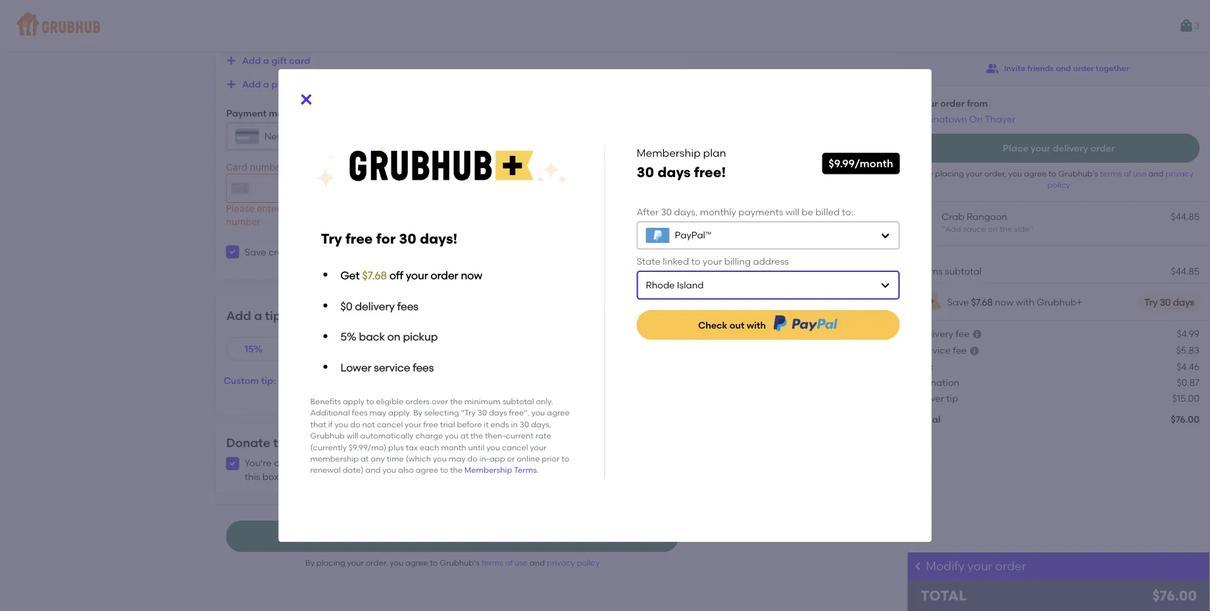 Task type: vqa. For each thing, say whether or not it's contained in the screenshot.


Task type: locate. For each thing, give the bounding box(es) containing it.
delivery right $0 at the left of page
[[355, 300, 395, 312]]

terms down online
[[514, 465, 537, 475]]

policy inside privacy policy
[[1048, 180, 1071, 189]]

card for save credit card
[[297, 246, 318, 257]]

1 vertical spatial save
[[948, 296, 969, 308]]

lower
[[341, 361, 372, 374]]

subtotal right items
[[946, 265, 982, 276]]

place your delivery order for by placing your order, you agree to grubhub's terms of use and
[[1003, 142, 1116, 154]]

(which
[[406, 454, 431, 463]]

together
[[1097, 63, 1130, 73]]

1 horizontal spatial "
[[1030, 224, 1034, 233]]

days, up rate
[[531, 419, 552, 429]]

0 vertical spatial free
[[346, 230, 373, 247]]

order left together
[[1074, 63, 1095, 73]]

additional
[[310, 408, 350, 418]]

agree for by placing your order, you agree to grubhub's terms of use and
[[1025, 168, 1047, 178]]

try free for 30 days!
[[321, 230, 458, 247]]

svg image up back
[[373, 308, 388, 324]]

$7.68 down items subtotal
[[972, 296, 993, 308]]

0 horizontal spatial save
[[245, 246, 266, 257]]

on
[[989, 224, 998, 233], [388, 330, 401, 343]]

. down online
[[537, 465, 539, 475]]

time
[[387, 454, 404, 463]]

it
[[484, 419, 489, 429]]

the left side
[[1000, 224, 1013, 233]]

$44.85 inside the $44.85 " add sauce on the side "
[[1172, 211, 1200, 222]]

1 vertical spatial place
[[388, 530, 418, 543]]

days
[[658, 164, 691, 180], [1174, 296, 1195, 308], [489, 408, 507, 418]]

1 vertical spatial on
[[388, 330, 401, 343]]

subscription badge image
[[916, 289, 942, 315]]

will
[[786, 206, 800, 217], [347, 431, 359, 440]]

order, for by placing your order, you agree to grubhub's terms of use and
[[985, 168, 1007, 178]]

cancel up automatically
[[377, 419, 403, 429]]

1 vertical spatial fees
[[413, 361, 434, 374]]

0 vertical spatial may
[[370, 408, 387, 418]]

days, up paypal™
[[675, 206, 698, 217]]

2 horizontal spatial of
[[1125, 168, 1132, 178]]

credit up add a tip for your driver
[[269, 246, 295, 257]]

0 horizontal spatial do
[[350, 419, 361, 429]]

place your delivery order button up by placing your order, you agree to grubhub's terms of use and
[[919, 134, 1200, 163]]

promo
[[272, 79, 301, 90]]

thayer
[[985, 113, 1016, 125]]

community
[[475, 457, 528, 469]]

0 horizontal spatial now
[[461, 269, 483, 282]]

0 vertical spatial privacy
[[1166, 168, 1194, 178]]

delivery
[[919, 328, 954, 339]]

0 horizontal spatial order,
[[366, 558, 388, 568]]

add up 15%
[[226, 308, 251, 323]]

delivery up the by placing your order, you agree to grubhub's terms of use and privacy policy
[[446, 530, 487, 543]]

0 vertical spatial donate
[[226, 436, 270, 450]]

0 vertical spatial order,
[[985, 168, 1007, 178]]

grubhub down month
[[433, 457, 473, 469]]

2 " from the left
[[1030, 224, 1034, 233]]

get $7.68 off your order now
[[341, 269, 483, 282]]

in down the free", at the left
[[511, 419, 518, 429]]

0 horizontal spatial grubhub's
[[440, 558, 480, 568]]

invite friends and order together button
[[986, 57, 1130, 80]]

with left grubhub+
[[1016, 296, 1035, 308]]

$4.46
[[1177, 361, 1200, 372]]

add for add a promo code
[[242, 79, 261, 90]]

by for by placing your order, you agree to grubhub's terms of use and privacy policy
[[306, 558, 315, 568]]

$4.99
[[1178, 328, 1200, 339]]

to:
[[842, 206, 854, 217]]

terms
[[1101, 168, 1123, 178], [482, 558, 504, 568]]

add down crab
[[946, 224, 962, 233]]

0 horizontal spatial days,
[[531, 419, 552, 429]]

days up $4.99
[[1174, 296, 1195, 308]]

card inside button
[[289, 55, 310, 66]]

0 vertical spatial $7.68
[[362, 269, 387, 282]]

1 vertical spatial terms
[[482, 558, 504, 568]]

0 vertical spatial place
[[1003, 142, 1029, 154]]

terms of use link for by placing your order, you agree to grubhub's terms of use and privacy policy
[[482, 558, 530, 568]]

service fee
[[919, 345, 968, 356]]

1 vertical spatial total
[[921, 587, 967, 604]]

will left be
[[786, 206, 800, 217]]

add inside the $44.85 " add sauce on the side "
[[946, 224, 962, 233]]

donate up you're in the left of the page
[[226, 436, 270, 450]]

1 vertical spatial will
[[347, 431, 359, 440]]

or
[[507, 454, 515, 463]]

tip up 15% button
[[265, 308, 281, 323]]

fees
[[398, 300, 419, 312], [413, 361, 434, 374], [352, 408, 368, 418]]

0 vertical spatial use
[[1134, 168, 1147, 178]]

cancel
[[377, 419, 403, 429], [502, 442, 528, 452]]

payment
[[226, 107, 267, 118]]

the right over
[[450, 397, 463, 406]]

0 horizontal spatial may
[[370, 408, 387, 418]]

1 vertical spatial try
[[1145, 296, 1158, 308]]

1 vertical spatial place your delivery order button
[[226, 521, 679, 552]]

0 horizontal spatial terms
[[482, 558, 504, 568]]

0 horizontal spatial will
[[347, 431, 359, 440]]

1 horizontal spatial use
[[1134, 168, 1147, 178]]

agree for by placing your order, you agree to grubhub's terms of use and privacy policy
[[406, 558, 428, 568]]

0 vertical spatial $76.00
[[1172, 414, 1200, 425]]

with right 'out'
[[747, 319, 766, 330]]

0 vertical spatial grubhub's
[[1059, 168, 1099, 178]]

1 horizontal spatial tip
[[947, 393, 959, 404]]

0 horizontal spatial use
[[515, 558, 528, 568]]

$44.85 for $44.85
[[1172, 265, 1200, 276]]

0 vertical spatial placing
[[936, 168, 965, 178]]

add down add a gift card button
[[242, 79, 261, 90]]

1 horizontal spatial place your delivery order
[[1003, 142, 1116, 154]]

1 vertical spatial delivery
[[355, 300, 395, 312]]

subtotal up the free", at the left
[[503, 397, 534, 406]]

place down thayer
[[1003, 142, 1029, 154]]

free inside benefits apply to eligible orders over the minimum subtotal only. additional fees may apply. by selecting "try 30 days free", you agree that if you do not cancel your free trial before it ends in 30 days, grubhub will automatically charge you at the then-current rate (currently $9.99/mo) plus tax each month until you cancel your membership at any time (which you may do in-app or online prior to renewal date) and you also agree to the
[[424, 419, 439, 429]]

custom tip: button
[[218, 369, 281, 392]]

a up 15%
[[254, 308, 262, 323]]

$
[[281, 375, 286, 386]]

0 vertical spatial subtotal
[[946, 265, 982, 276]]

order,
[[985, 168, 1007, 178], [366, 558, 388, 568]]

0 vertical spatial fees
[[398, 300, 419, 312]]

1 vertical spatial subtotal
[[503, 397, 534, 406]]

donate
[[387, 457, 419, 469]]

1 " from the left
[[942, 224, 946, 233]]

crab
[[942, 211, 965, 222]]

1 vertical spatial place your delivery order
[[388, 530, 517, 543]]

payments
[[739, 206, 784, 217]]

svg image left 'save credit card'
[[229, 248, 237, 256]]

delivery for by placing your order, you agree to grubhub's terms of use and privacy policy
[[446, 530, 487, 543]]

2 vertical spatial card
[[297, 246, 318, 257]]

credit right new
[[287, 131, 313, 142]]

1 vertical spatial $7.68
[[972, 296, 993, 308]]

1 vertical spatial fee
[[954, 345, 968, 356]]

place up the by placing your order, you agree to grubhub's terms of use and privacy policy
[[388, 530, 418, 543]]

1 horizontal spatial privacy
[[1166, 168, 1194, 178]]

friends
[[1028, 63, 1055, 73]]

0 horizontal spatial privacy
[[547, 558, 575, 568]]

1 vertical spatial now
[[995, 296, 1014, 308]]

the down round
[[339, 471, 354, 482]]

1 horizontal spatial terms of use link
[[1101, 168, 1149, 178]]

selecting
[[425, 408, 459, 418]]

1 horizontal spatial free
[[424, 419, 439, 429]]

2 vertical spatial of
[[505, 558, 513, 568]]

order inside button
[[1074, 63, 1095, 73]]

1 $44.85 from the top
[[1172, 211, 1200, 222]]

may
[[370, 408, 387, 418], [449, 454, 466, 463]]

order
[[1074, 63, 1095, 73], [941, 97, 965, 109], [1091, 142, 1116, 154], [431, 269, 459, 282], [489, 530, 517, 543], [996, 559, 1027, 573]]

1 vertical spatial a
[[263, 79, 269, 90]]

2 vertical spatial fees
[[352, 408, 368, 418]]

may down month
[[449, 454, 466, 463]]

tip down donation
[[947, 393, 959, 404]]

free up the charge on the bottom left
[[424, 419, 439, 429]]

privacy policy link for by placing your order, you agree to grubhub's terms of use and
[[1048, 168, 1194, 189]]

place your delivery order
[[1003, 142, 1116, 154], [388, 530, 517, 543]]

card up add a tip for your driver
[[297, 246, 318, 257]]

do left not on the bottom left of page
[[350, 419, 361, 429]]

placing for by placing your order, you agree to grubhub's terms of use and
[[936, 168, 965, 178]]

fees down apply
[[352, 408, 368, 418]]

svg image inside 'add a promo code' button
[[226, 79, 237, 90]]

place your delivery order button up the by placing your order, you agree to grubhub's terms of use and privacy policy
[[226, 521, 679, 552]]

agree
[[1025, 168, 1047, 178], [547, 408, 570, 418], [416, 465, 439, 475], [299, 471, 326, 482], [406, 558, 428, 568]]

round
[[324, 457, 351, 469]]

place
[[1003, 142, 1029, 154], [388, 530, 418, 543]]

opted
[[274, 457, 301, 469]]

privacy policy link for by placing your order, you agree to grubhub's terms of use and privacy policy
[[547, 558, 600, 568]]

" down crab
[[942, 224, 946, 233]]

grubhub's for by placing your order, you agree to grubhub's terms of use and
[[1059, 168, 1099, 178]]

fees down get $7.68 off your order now
[[398, 300, 419, 312]]

fees inside benefits apply to eligible orders over the minimum subtotal only. additional fees may apply. by selecting "try 30 days free", you agree that if you do not cancel your free trial before it ends in 30 days, grubhub will automatically charge you at the then-current rate (currently $9.99/mo) plus tax each month until you cancel your membership at any time (which you may do in-app or online prior to renewal date) and you also agree to the
[[352, 408, 368, 418]]

0 vertical spatial privacy policy link
[[1048, 168, 1194, 189]]

and inside button
[[1057, 63, 1072, 73]]

0 vertical spatial policy
[[1048, 180, 1071, 189]]

total down modify
[[921, 587, 967, 604]]

date)
[[343, 465, 364, 475]]

may up not on the bottom left of page
[[370, 408, 387, 418]]

donate down any
[[356, 471, 390, 482]]

new credit card
[[264, 131, 336, 142]]

apply.
[[388, 408, 412, 418]]

by for by placing your order, you agree to grubhub's terms of use and
[[925, 168, 934, 178]]

$7.68 for get
[[362, 269, 387, 282]]

by inside by checking this box you agree to the donate the change
[[557, 457, 567, 469]]

membership up 'free!'
[[637, 146, 701, 159]]

svg image up payment
[[226, 79, 237, 90]]

days, inside benefits apply to eligible orders over the minimum subtotal only. additional fees may apply. by selecting "try 30 days free", you agree that if you do not cancel your free trial before it ends in 30 days, grubhub will automatically charge you at the then-current rate (currently $9.99/mo) plus tax each month until you cancel your membership at any time (which you may do in-app or online prior to renewal date) and you also agree to the
[[531, 419, 552, 429]]

svg image right service fee on the right bottom of page
[[970, 346, 980, 356]]

add a promo code
[[242, 79, 326, 90]]

1 vertical spatial $76.00
[[1153, 587, 1198, 604]]

place your delivery order for by placing your order, you agree to grubhub's terms of use and privacy policy
[[388, 530, 517, 543]]

place for by placing your order, you agree to grubhub's terms of use and privacy policy
[[388, 530, 418, 543]]

at
[[461, 431, 469, 440], [361, 454, 369, 463]]

days up ends
[[489, 408, 507, 418]]

for left $0 at the left of page
[[284, 308, 301, 323]]

add for add a gift card
[[242, 55, 261, 66]]

a left promo
[[263, 79, 269, 90]]

of for by placing your order, you agree to grubhub's terms of use and
[[1125, 168, 1132, 178]]

place your delivery order up the by placing your order, you agree to grubhub's terms of use and privacy policy
[[388, 530, 517, 543]]

card right new
[[315, 131, 336, 142]]

0 vertical spatial $44.85
[[1172, 211, 1200, 222]]

fee up service fee on the right bottom of page
[[956, 328, 970, 339]]

1 vertical spatial grubhub
[[433, 457, 473, 469]]

1 vertical spatial days
[[1174, 296, 1195, 308]]

at down before
[[461, 431, 469, 440]]

place your delivery order up by placing your order, you agree to grubhub's terms of use and
[[1003, 142, 1116, 154]]

1 horizontal spatial on
[[989, 224, 998, 233]]

in
[[511, 419, 518, 429], [303, 457, 311, 469]]

terms of use link
[[447, 471, 504, 482]]

$0
[[341, 300, 353, 312]]

after
[[637, 206, 659, 217]]

sauce
[[964, 224, 987, 233]]

cancel up or
[[502, 442, 528, 452]]

0 vertical spatial terms
[[1101, 168, 1123, 178]]

1 horizontal spatial grubhub's
[[1059, 168, 1099, 178]]

1 horizontal spatial now
[[995, 296, 1014, 308]]

save for save $7.68 now with grubhub+
[[948, 296, 969, 308]]

$7.68 left off
[[362, 269, 387, 282]]

fund.
[[530, 457, 555, 469]]

the down month
[[450, 465, 463, 475]]

tax
[[406, 442, 418, 452]]

until
[[468, 442, 485, 452]]

.
[[537, 465, 539, 475], [504, 471, 506, 482]]

0 horizontal spatial free
[[346, 230, 373, 247]]

place for by placing your order, you agree to grubhub's terms of use and
[[1003, 142, 1029, 154]]

0 vertical spatial on
[[989, 224, 998, 233]]

place your delivery order button
[[919, 134, 1200, 163], [226, 521, 679, 552]]

your
[[919, 97, 939, 109]]

0 horizontal spatial for
[[284, 308, 301, 323]]

$7.68 for save
[[972, 296, 993, 308]]

1 horizontal spatial placing
[[936, 168, 965, 178]]

fee down "delivery fee"
[[954, 345, 968, 356]]

days,
[[675, 206, 698, 217], [531, 419, 552, 429]]

terms down month
[[447, 471, 474, 482]]

0 vertical spatial card
[[289, 55, 310, 66]]

agree inside by checking this box you agree to the donate the change
[[299, 471, 326, 482]]

at down $9.99/mo)
[[361, 454, 369, 463]]

svg image inside add a gift card button
[[226, 55, 237, 66]]

payment method
[[226, 107, 304, 118]]

$7.68
[[362, 269, 387, 282], [972, 296, 993, 308]]

grubhub's for by placing your order, you agree to grubhub's terms of use and privacy policy
[[440, 558, 480, 568]]

will up $9.99/mo)
[[347, 431, 359, 440]]

invite friends and order together
[[1005, 63, 1130, 73]]

1 horizontal spatial order,
[[985, 168, 1007, 178]]

1 vertical spatial privacy
[[547, 558, 575, 568]]

fee for delivery fee
[[956, 328, 970, 339]]

free up 'get'
[[346, 230, 373, 247]]

membership inside membership plan 30 days free!
[[637, 146, 701, 159]]

1 horizontal spatial do
[[468, 454, 478, 463]]

0 vertical spatial with
[[1016, 296, 1035, 308]]

on right back
[[388, 330, 401, 343]]

policy
[[1048, 180, 1071, 189], [577, 558, 600, 568]]

fees down pickup
[[413, 361, 434, 374]]

$9.99/month
[[829, 157, 894, 170]]

try
[[321, 230, 342, 247], [1145, 296, 1158, 308]]

by inside benefits apply to eligible orders over the minimum subtotal only. additional fees may apply. by selecting "try 30 days free", you agree that if you do not cancel your free trial before it ends in 30 days, grubhub will automatically charge you at the then-current rate (currently $9.99/mo) plus tax each month until you cancel your membership at any time (which you may do in-app or online prior to renewal date) and you also agree to the
[[413, 408, 423, 418]]

save
[[245, 246, 266, 257], [948, 296, 969, 308]]

terms
[[514, 465, 537, 475], [447, 471, 474, 482]]

add left gift
[[242, 55, 261, 66]]

a left gift
[[263, 55, 269, 66]]

1 horizontal spatial place
[[1003, 142, 1029, 154]]

order up chinatown
[[941, 97, 965, 109]]

1 horizontal spatial grubhub
[[433, 457, 473, 469]]

for up off
[[376, 230, 396, 247]]

membership logo image
[[316, 145, 567, 188]]

card right gift
[[289, 55, 310, 66]]

membership for 30
[[637, 146, 701, 159]]

. down "community"
[[504, 471, 506, 482]]

main navigation navigation
[[0, 0, 1211, 51]]

in right opted
[[303, 457, 311, 469]]

1 horizontal spatial of
[[505, 558, 513, 568]]

" down by placing your order, you agree to grubhub's terms of use and
[[1030, 224, 1034, 233]]

people icon image
[[986, 62, 1000, 75]]

a for promo
[[263, 79, 269, 90]]

for
[[376, 230, 396, 247], [284, 308, 301, 323]]

order up privacy policy
[[1091, 142, 1116, 154]]

1 vertical spatial free
[[424, 419, 439, 429]]

1 horizontal spatial donate
[[356, 471, 390, 482]]

2 $44.85 from the top
[[1172, 265, 1200, 276]]

method
[[269, 107, 304, 118]]

0 horizontal spatial privacy policy link
[[547, 558, 600, 568]]

1 vertical spatial order,
[[366, 558, 388, 568]]

if
[[328, 419, 333, 429]]

0 vertical spatial try
[[321, 230, 342, 247]]

0 vertical spatial place your delivery order button
[[919, 134, 1200, 163]]

free
[[346, 230, 373, 247], [424, 419, 439, 429]]

grubhub up "(currently"
[[310, 431, 345, 440]]

0 horizontal spatial place your delivery order
[[388, 530, 517, 543]]

0 vertical spatial credit
[[287, 131, 313, 142]]

0 vertical spatial in
[[511, 419, 518, 429]]

0 horizontal spatial grubhub
[[310, 431, 345, 440]]

do left "in-"
[[468, 454, 478, 463]]

svg image
[[226, 55, 237, 66], [881, 230, 891, 241], [973, 329, 983, 340], [229, 460, 237, 468]]

membership down "in-"
[[465, 465, 513, 475]]

order, for by placing your order, you agree to grubhub's terms of use and privacy policy
[[366, 558, 388, 568]]

0 horizontal spatial days
[[489, 408, 507, 418]]

0 horizontal spatial delivery
[[355, 300, 395, 312]]

5%
[[341, 330, 357, 343]]

0 vertical spatial fee
[[956, 328, 970, 339]]

15% button
[[226, 337, 281, 361]]

the
[[1000, 224, 1013, 233], [450, 397, 463, 406], [471, 431, 483, 440], [273, 436, 293, 450], [450, 465, 463, 475], [339, 471, 354, 482], [392, 471, 406, 482]]

will inside benefits apply to eligible orders over the minimum subtotal only. additional fees may apply. by selecting "try 30 days free", you agree that if you do not cancel your free trial before it ends in 30 days, grubhub will automatically charge you at the then-current rate (currently $9.99/mo) plus tax each month until you cancel your membership at any time (which you may do in-app or online prior to renewal date) and you also agree to the
[[347, 431, 359, 440]]

try for try free for 30 days!
[[321, 230, 342, 247]]

on down rangoon
[[989, 224, 998, 233]]

total down driver
[[919, 414, 941, 425]]

30
[[637, 164, 655, 180], [661, 206, 672, 217], [399, 230, 417, 247], [1161, 296, 1172, 308], [478, 408, 487, 418], [520, 419, 529, 429]]

svg image
[[226, 79, 237, 90], [299, 91, 314, 107], [229, 248, 237, 256], [373, 308, 388, 324], [970, 346, 980, 356]]

delivery up by placing your order, you agree to grubhub's terms of use and
[[1053, 142, 1089, 154]]

1 horizontal spatial delivery
[[446, 530, 487, 543]]

days left 'free!'
[[658, 164, 691, 180]]

lower service fees
[[341, 361, 434, 374]]

subtotal
[[946, 265, 982, 276], [503, 397, 534, 406]]



Task type: describe. For each thing, give the bounding box(es) containing it.
custom
[[224, 375, 259, 386]]

free",
[[509, 408, 530, 418]]

0 vertical spatial total
[[919, 414, 941, 425]]

out
[[730, 319, 745, 330]]

grubhub+
[[1037, 296, 1083, 308]]

before
[[457, 419, 482, 429]]

1 horizontal spatial .
[[537, 465, 539, 475]]

that
[[310, 419, 326, 429]]

save for save credit card
[[245, 246, 266, 257]]

the down you're opted in to round up and donate to grubhub community fund.
[[392, 471, 406, 482]]

0 vertical spatial cancel
[[377, 419, 403, 429]]

0 horizontal spatial on
[[388, 330, 401, 343]]

off
[[390, 269, 404, 282]]

custom tip: $
[[224, 375, 286, 386]]

use for by placing your order, you agree to grubhub's terms of use and
[[1134, 168, 1147, 178]]

membership for .
[[465, 465, 513, 475]]

$5.83
[[1177, 345, 1200, 356]]

check out with
[[699, 319, 766, 330]]

1 horizontal spatial terms
[[514, 465, 537, 475]]

credit for new
[[287, 131, 313, 142]]

gift
[[272, 55, 287, 66]]

1 vertical spatial tip
[[947, 393, 959, 404]]

also
[[398, 465, 414, 475]]

svg image down code
[[299, 91, 314, 107]]

you're opted in to round up and donate to grubhub community fund.
[[245, 457, 557, 469]]

in-
[[480, 454, 490, 463]]

place your delivery order button for by placing your order, you agree to grubhub's terms of use and privacy policy
[[226, 521, 679, 552]]

0 horizontal spatial policy
[[577, 558, 600, 568]]

days!
[[420, 230, 458, 247]]

order down days!
[[431, 269, 459, 282]]

tip:
[[261, 375, 276, 386]]

in inside benefits apply to eligible orders over the minimum subtotal only. additional fees may apply. by selecting "try 30 days free", you agree that if you do not cancel your free trial before it ends in 30 days, grubhub will automatically charge you at the then-current rate (currently $9.99/mo) plus tax each month until you cancel your membership at any time (which you may do in-app or online prior to renewal date) and you also agree to the
[[511, 419, 518, 429]]

privacy inside privacy policy
[[1166, 168, 1194, 178]]

apply
[[343, 397, 365, 406]]

15%
[[245, 343, 263, 354]]

terms of use link for by placing your order, you agree to grubhub's terms of use and
[[1101, 168, 1149, 178]]

25%
[[353, 343, 373, 354]]

use for by placing your order, you agree to grubhub's terms of use and privacy policy
[[515, 558, 528, 568]]

try for try 30 days
[[1145, 296, 1158, 308]]

0 horizontal spatial tip
[[265, 308, 281, 323]]

terms for by placing your order, you agree to grubhub's terms of use and privacy policy
[[482, 558, 504, 568]]

0 horizontal spatial of
[[476, 471, 485, 482]]

3
[[1195, 20, 1200, 31]]

membership plan 30 days free!
[[637, 146, 727, 180]]

invite
[[1005, 63, 1026, 73]]

after 30 days, monthly payments will be billed to:
[[637, 206, 854, 217]]

eligible
[[376, 397, 404, 406]]

5% back on pickup
[[341, 330, 438, 343]]

new
[[264, 131, 284, 142]]

days inside benefits apply to eligible orders over the minimum subtotal only. additional fees may apply. by selecting "try 30 days free", you agree that if you do not cancel your free trial before it ends in 30 days, grubhub will automatically charge you at the then-current rate (currently $9.99/mo) plus tax each month until you cancel your membership at any time (which you may do in-app or online prior to renewal date) and you also agree to the
[[489, 408, 507, 418]]

up
[[353, 457, 365, 469]]

on inside the $44.85 " add sauce on the side "
[[989, 224, 998, 233]]

delivery for by placing your order, you agree to grubhub's terms of use and
[[1053, 142, 1089, 154]]

add a tip for your driver
[[226, 308, 367, 323]]

tax
[[919, 361, 934, 372]]

benefits
[[310, 397, 341, 406]]

0 vertical spatial for
[[376, 230, 396, 247]]

$44.85 for $44.85 " add sauce on the side "
[[1172, 211, 1200, 222]]

1 vertical spatial for
[[284, 308, 301, 323]]

and inside benefits apply to eligible orders over the minimum subtotal only. additional fees may apply. by selecting "try 30 days free", you agree that if you do not cancel your free trial before it ends in 30 days, grubhub will automatically charge you at the then-current rate (currently $9.99/mo) plus tax each month until you cancel your membership at any time (which you may do in-app or online prior to renewal date) and you also agree to the
[[366, 465, 381, 475]]

the up opted
[[273, 436, 293, 450]]

0 vertical spatial will
[[786, 206, 800, 217]]

save $7.68 now with grubhub+
[[948, 296, 1083, 308]]

automatically
[[361, 431, 414, 440]]

address
[[754, 256, 789, 267]]

grubhub inside benefits apply to eligible orders over the minimum subtotal only. additional fees may apply. by selecting "try 30 days free", you agree that if you do not cancel your free trial before it ends in 30 days, grubhub will automatically charge you at the then-current rate (currently $9.99/mo) plus tax each month until you cancel your membership at any time (which you may do in-app or online prior to renewal date) and you also agree to the
[[310, 431, 345, 440]]

of for by placing your order, you agree to grubhub's terms of use and privacy policy
[[505, 558, 513, 568]]

credit for save
[[269, 246, 295, 257]]

save credit card
[[245, 246, 318, 257]]

current
[[506, 431, 534, 440]]

month
[[441, 442, 467, 452]]

paypal™
[[675, 230, 712, 241]]

modify your order
[[927, 559, 1027, 573]]

rate
[[536, 431, 552, 440]]

fees for $0 delivery fees
[[398, 300, 419, 312]]

charge
[[416, 431, 443, 440]]

not
[[362, 419, 375, 429]]

$44.85 " add sauce on the side "
[[942, 211, 1200, 233]]

prior
[[542, 454, 560, 463]]

the inside the $44.85 " add sauce on the side "
[[1000, 224, 1013, 233]]

1 vertical spatial do
[[468, 454, 478, 463]]

subtotal inside benefits apply to eligible orders over the minimum subtotal only. additional fees may apply. by selecting "try 30 days free", you agree that if you do not cancel your free trial before it ends in 30 days, grubhub will automatically charge you at the then-current rate (currently $9.99/mo) plus tax each month until you cancel your membership at any time (which you may do in-app or online prior to renewal date) and you also agree to the
[[503, 397, 534, 406]]

each
[[420, 442, 440, 452]]

rangoon
[[967, 211, 1008, 222]]

days inside membership plan 30 days free!
[[658, 164, 691, 180]]

your order from chinatown on thayer
[[919, 97, 1016, 125]]

add a promo code button
[[226, 72, 326, 96]]

fee for service fee
[[954, 345, 968, 356]]

a for gift
[[263, 55, 269, 66]]

1 horizontal spatial at
[[461, 431, 469, 440]]

card for new credit card
[[315, 131, 336, 142]]

$9.99/mo)
[[349, 442, 387, 452]]

agree for by checking this box you agree to the donate the change
[[299, 471, 326, 482]]

try 30 days
[[1145, 296, 1195, 308]]

the up the until
[[471, 431, 483, 440]]

chinatown on thayer link
[[919, 113, 1016, 125]]

place your delivery order button for by placing your order, you agree to grubhub's terms of use and
[[919, 134, 1200, 163]]

pickup
[[403, 330, 438, 343]]

membership
[[310, 454, 359, 463]]

you inside by checking this box you agree to the donate the change
[[281, 471, 297, 482]]

check out with button
[[637, 310, 900, 340]]

to inside by checking this box you agree to the donate the change
[[328, 471, 337, 482]]

benefits apply to eligible orders over the minimum subtotal only. additional fees may apply. by selecting "try 30 days free", you agree that if you do not cancel your free trial before it ends in 30 days, grubhub will automatically charge you at the then-current rate (currently $9.99/mo) plus tax each month until you cancel your membership at any time (which you may do in-app or online prior to renewal date) and you also agree to the
[[310, 397, 570, 475]]

code
[[304, 79, 326, 90]]

driver tip
[[919, 393, 959, 404]]

billed
[[816, 206, 840, 217]]

trial
[[440, 419, 455, 429]]

be
[[802, 206, 814, 217]]

"try
[[461, 408, 476, 418]]

0 vertical spatial do
[[350, 419, 361, 429]]

renewal
[[310, 465, 341, 475]]

monthly
[[700, 206, 737, 217]]

by placing your order, you agree to grubhub's terms of use and
[[925, 168, 1164, 178]]

terms for by placing your order, you agree to grubhub's terms of use and
[[1101, 168, 1123, 178]]

any
[[371, 454, 385, 463]]

1 vertical spatial at
[[361, 454, 369, 463]]

items
[[919, 265, 943, 276]]

over
[[432, 397, 448, 406]]

25% button
[[335, 337, 390, 361]]

service
[[374, 361, 410, 374]]

get
[[341, 269, 360, 282]]

order right modify
[[996, 559, 1027, 573]]

by for by checking this box you agree to the donate the change
[[557, 457, 567, 469]]

1 vertical spatial cancel
[[502, 442, 528, 452]]

0 horizontal spatial .
[[504, 471, 506, 482]]

donate the change
[[226, 436, 341, 450]]

from
[[968, 97, 989, 109]]

change
[[409, 471, 445, 482]]

add for add a tip for your driver
[[226, 308, 251, 323]]

order inside your order from chinatown on thayer
[[941, 97, 965, 109]]

with inside button
[[747, 319, 766, 330]]

placing for by placing your order, you agree to grubhub's terms of use and privacy policy
[[317, 558, 346, 568]]

chinatown
[[919, 113, 968, 125]]

0 vertical spatial now
[[461, 269, 483, 282]]

driver
[[333, 308, 367, 323]]

order up the by placing your order, you agree to grubhub's terms of use and privacy policy
[[489, 530, 517, 543]]

30 inside membership plan 30 days free!
[[637, 164, 655, 180]]

0 horizontal spatial terms
[[447, 471, 474, 482]]

app
[[490, 454, 505, 463]]

side
[[1015, 224, 1030, 233]]

delivery fee
[[919, 328, 970, 339]]

orders
[[406, 397, 430, 406]]

this
[[245, 471, 260, 482]]

state
[[637, 256, 661, 267]]

0 vertical spatial days,
[[675, 206, 698, 217]]

donate inside by checking this box you agree to the donate the change
[[356, 471, 390, 482]]

free!
[[695, 164, 726, 180]]

1 horizontal spatial may
[[449, 454, 466, 463]]

1 horizontal spatial with
[[1016, 296, 1035, 308]]

a for tip
[[254, 308, 262, 323]]

fees for lower service fees
[[413, 361, 434, 374]]

0 horizontal spatial in
[[303, 457, 311, 469]]



